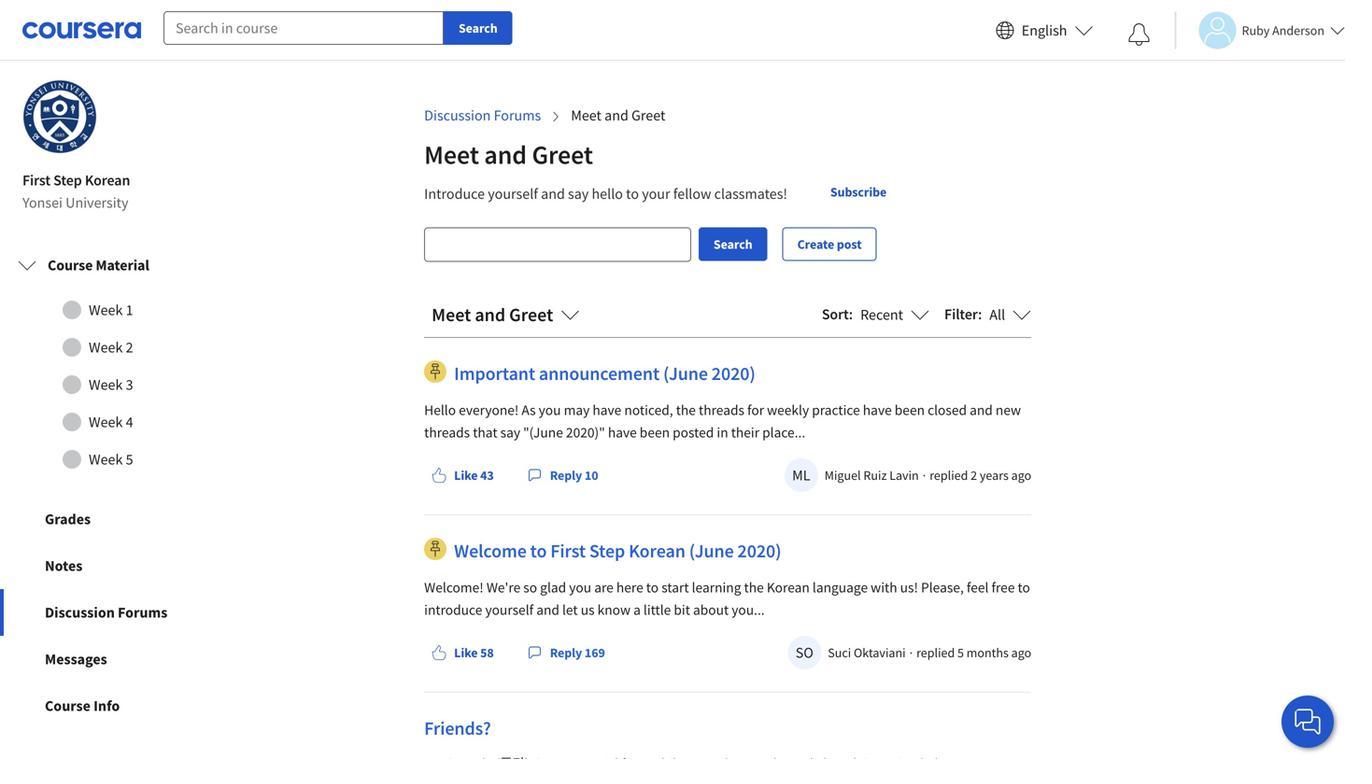 Task type: describe. For each thing, give the bounding box(es) containing it.
and up the important
[[475, 303, 506, 326]]

ml
[[793, 466, 811, 485]]

· replied 5 months ago
[[910, 645, 1032, 662]]

notes link
[[0, 543, 269, 590]]

friends? link
[[425, 717, 491, 741]]

3
[[126, 376, 133, 394]]

us!
[[901, 579, 919, 597]]

discussion inside discussion forums link
[[45, 604, 115, 623]]

all button
[[990, 304, 1032, 326]]

0 vertical spatial discussion forums link
[[425, 106, 541, 125]]

announcement
[[539, 362, 660, 385]]

welcome!  we're so glad you are here to start learning the korean language with us! please, feel free to introduce yourself and let us know a little bit about you...
[[425, 579, 1031, 619]]

weekly
[[768, 401, 810, 419]]

subscribe button
[[803, 175, 915, 209]]

meet and greet button
[[432, 303, 580, 326]]

let
[[563, 601, 578, 619]]

reply 169
[[550, 645, 606, 662]]

week 5 link
[[18, 441, 251, 479]]

2 vertical spatial meet and greet
[[432, 303, 554, 326]]

search for search input field's search button
[[714, 236, 753, 253]]

course info link
[[0, 683, 269, 730]]

week for week 5
[[89, 451, 123, 469]]

1 vertical spatial threads
[[425, 424, 470, 441]]

2020)"
[[566, 424, 605, 441]]

start
[[662, 579, 689, 597]]

hello
[[425, 401, 456, 419]]

1 horizontal spatial 2
[[971, 467, 978, 484]]

0 horizontal spatial 2
[[126, 338, 133, 357]]

subscribe
[[831, 184, 887, 201]]

0 vertical spatial greet
[[632, 106, 666, 125]]

introduce
[[425, 185, 485, 203]]

169
[[585, 645, 606, 662]]

new
[[996, 401, 1022, 419]]

a
[[634, 601, 641, 619]]

search for search button associated with search in course text field on the left
[[459, 20, 498, 36]]

create post button
[[783, 228, 877, 261]]

fellow
[[674, 185, 712, 203]]

week 4
[[89, 413, 133, 432]]

1 horizontal spatial 5
[[958, 645, 965, 662]]

grades link
[[0, 496, 269, 543]]

free
[[992, 579, 1016, 597]]

you inside 'welcome!  we're so glad you are here to start learning the korean language with us! please, feel free to introduce yourself and let us know a little bit about you...'
[[569, 579, 592, 597]]

so
[[796, 644, 814, 662]]

in
[[717, 424, 729, 441]]

like 58 button
[[425, 636, 502, 670]]

yourself inside 'welcome!  we're so glad you are here to start learning the korean language with us! please, feel free to introduce yourself and let us know a little bit about you...'
[[486, 601, 534, 619]]

0 vertical spatial forums
[[494, 106, 541, 125]]

1 horizontal spatial been
[[895, 401, 925, 419]]

here
[[617, 579, 644, 597]]

say inside hello everyone!  as you may have noticed,  the threads for weekly practice have been closed and new threads that say "(june 2020)" have been posted in their place...
[[501, 424, 521, 441]]

filter:
[[945, 305, 983, 324]]

week for week 2
[[89, 338, 123, 357]]

chevron right image
[[549, 109, 564, 124]]

week for week 4
[[89, 413, 123, 432]]

week 3 link
[[18, 366, 251, 404]]

you inside hello everyone!  as you may have noticed,  the threads for weekly practice have been closed and new threads that say "(june 2020)" have been posted in their place...
[[539, 401, 561, 419]]

feel
[[967, 579, 989, 597]]

week for week 1
[[89, 301, 123, 320]]

· replied 2 years ago
[[923, 467, 1032, 484]]

1 horizontal spatial first
[[551, 540, 586, 563]]

week 2 link
[[18, 329, 251, 366]]

2 vertical spatial meet
[[432, 303, 471, 326]]

1 horizontal spatial say
[[568, 185, 589, 203]]

learning
[[692, 579, 742, 597]]

place...
[[763, 424, 806, 441]]

show notifications image
[[1129, 23, 1151, 46]]

1 vertical spatial meet
[[425, 138, 479, 171]]

0 vertical spatial meet and greet
[[571, 106, 666, 125]]

Search in course text field
[[164, 11, 444, 45]]

like 43
[[454, 467, 494, 484]]

ruby anderson button
[[1175, 12, 1346, 49]]

course for course info
[[45, 697, 91, 716]]

us
[[581, 601, 595, 619]]

0 vertical spatial yourself
[[488, 185, 538, 203]]

0 vertical spatial meet
[[571, 106, 602, 125]]

we're
[[487, 579, 521, 597]]

ago for welcome to first step korean (june 2020)
[[1012, 645, 1032, 662]]

welcome
[[454, 540, 527, 563]]

and inside 'welcome!  we're so glad you are here to start learning the korean language with us! please, feel free to introduce yourself and let us know a little bit about you...'
[[537, 601, 560, 619]]

thumbs up image
[[432, 646, 447, 661]]

friends?
[[425, 717, 491, 741]]

week 1
[[89, 301, 133, 320]]

help center image
[[1297, 711, 1320, 734]]

create
[[798, 236, 835, 253]]

reply for announcement
[[550, 467, 583, 484]]

sort:
[[822, 305, 853, 324]]

1 vertical spatial greet
[[532, 138, 593, 171]]

info
[[94, 697, 120, 716]]

are
[[595, 579, 614, 597]]

week for week 3
[[89, 376, 123, 394]]

have right may
[[593, 401, 622, 419]]

10
[[585, 467, 599, 484]]

search button for search input field
[[699, 228, 768, 261]]

korean inside 'welcome!  we're so glad you are here to start learning the korean language with us! please, feel free to introduce yourself and let us know a little bit about you...'
[[767, 579, 810, 597]]

pinned forum post image
[[425, 538, 447, 561]]

2 vertical spatial greet
[[510, 303, 554, 326]]

language
[[813, 579, 868, 597]]

replied for welcome to first step korean (june 2020)
[[917, 645, 955, 662]]

korean inside "first step korean yonsei university"
[[85, 171, 130, 190]]

everyone!
[[459, 401, 519, 419]]

1 horizontal spatial threads
[[699, 401, 745, 419]]

week 2
[[89, 338, 133, 357]]

anderson
[[1273, 22, 1325, 39]]

material
[[96, 256, 149, 275]]

hello everyone!  as you may have noticed,  the threads for weekly practice have been closed and new threads that say "(june 2020)" have been posted in their place...
[[425, 401, 1022, 441]]

important announcement (june 2020)
[[454, 362, 756, 385]]

ruby anderson
[[1243, 22, 1325, 39]]

as
[[522, 401, 536, 419]]

and up search input field
[[541, 185, 565, 203]]

miguel ruiz lavin
[[825, 467, 919, 484]]

months
[[967, 645, 1009, 662]]

their
[[732, 424, 760, 441]]

week 5
[[89, 451, 133, 469]]

Search Input field
[[425, 229, 691, 261]]

suci oktaviani
[[828, 645, 906, 662]]



Task type: locate. For each thing, give the bounding box(es) containing it.
week inside 'link'
[[89, 376, 123, 394]]

been down noticed,
[[640, 424, 670, 441]]

1 vertical spatial korean
[[629, 540, 686, 563]]

meet right chevron right image
[[571, 106, 602, 125]]

like for welcome to first step korean (june 2020)
[[454, 645, 478, 662]]

1 horizontal spatial step
[[590, 540, 625, 563]]

for
[[748, 401, 765, 419]]

to right free
[[1018, 579, 1031, 597]]

0 vertical spatial first
[[22, 171, 51, 190]]

classmates!
[[715, 185, 788, 203]]

1 horizontal spatial korean
[[629, 540, 686, 563]]

5 left months
[[958, 645, 965, 662]]

step up yonsei
[[53, 171, 82, 190]]

week down week 4
[[89, 451, 123, 469]]

1 vertical spatial like
[[454, 645, 478, 662]]

say left hello
[[568, 185, 589, 203]]

closed
[[928, 401, 967, 419]]

the
[[676, 401, 696, 419], [745, 579, 764, 597]]

0 horizontal spatial discussion forums
[[45, 604, 168, 623]]

replied right lavin
[[930, 467, 969, 484]]

like left 58
[[454, 645, 478, 662]]

threads down hello
[[425, 424, 470, 441]]

week down week 1
[[89, 338, 123, 357]]

been left closed
[[895, 401, 925, 419]]

posted
[[673, 424, 714, 441]]

forums down notes "link"
[[118, 604, 168, 623]]

recent
[[861, 305, 904, 324]]

1 reply from the top
[[550, 467, 583, 484]]

1 horizontal spatial discussion
[[425, 106, 491, 125]]

1 week from the top
[[89, 301, 123, 320]]

0 vertical spatial discussion
[[425, 106, 491, 125]]

2
[[126, 338, 133, 357], [971, 467, 978, 484]]

meet and greet right chevron right image
[[571, 106, 666, 125]]

messages link
[[0, 637, 269, 683]]

to up so
[[531, 540, 547, 563]]

important announcement (june 2020) link
[[454, 362, 756, 385]]

5
[[126, 451, 133, 469], [958, 645, 965, 662]]

step up are
[[590, 540, 625, 563]]

pinned forum post image
[[425, 361, 447, 383]]

forums left chevron right image
[[494, 106, 541, 125]]

0 horizontal spatial search
[[459, 20, 498, 36]]

3 week from the top
[[89, 376, 123, 394]]

greet up your
[[632, 106, 666, 125]]

about
[[694, 601, 729, 619]]

discussion forums link left chevron right image
[[425, 106, 541, 125]]

little
[[644, 601, 671, 619]]

notes
[[45, 557, 83, 576]]

and inside hello everyone!  as you may have noticed,  the threads for weekly practice have been closed and new threads that say "(june 2020)" have been posted in their place...
[[970, 401, 993, 419]]

0 horizontal spatial discussion forums link
[[0, 590, 269, 637]]

1 vertical spatial search
[[714, 236, 753, 253]]

1 vertical spatial discussion
[[45, 604, 115, 623]]

2 ago from the top
[[1012, 645, 1032, 662]]

first up the glad
[[551, 540, 586, 563]]

week 4 link
[[18, 404, 251, 441]]

5 week from the top
[[89, 451, 123, 469]]

0 vertical spatial ago
[[1012, 467, 1032, 484]]

4 week from the top
[[89, 413, 123, 432]]

1 horizontal spatial discussion forums
[[425, 106, 541, 125]]

chat with us image
[[1294, 708, 1324, 737]]

0 vertical spatial search button
[[444, 11, 513, 45]]

replied for important announcement (june 2020)
[[930, 467, 969, 484]]

say right that
[[501, 424, 521, 441]]

like inside like 58 button
[[454, 645, 478, 662]]

2 down 1
[[126, 338, 133, 357]]

1 vertical spatial (june
[[690, 540, 734, 563]]

yonsei
[[22, 194, 63, 212]]

first inside "first step korean yonsei university"
[[22, 171, 51, 190]]

like left 43
[[454, 467, 478, 484]]

search
[[459, 20, 498, 36], [714, 236, 753, 253]]

please,
[[922, 579, 964, 597]]

course left info on the bottom of page
[[45, 697, 91, 716]]

0 horizontal spatial you
[[539, 401, 561, 419]]

0 vertical spatial korean
[[85, 171, 130, 190]]

the up posted
[[676, 401, 696, 419]]

forums inside discussion forums link
[[118, 604, 168, 623]]

korean up 'university'
[[85, 171, 130, 190]]

1 vertical spatial replied
[[917, 645, 955, 662]]

reply 10
[[550, 467, 599, 484]]

58
[[481, 645, 494, 662]]

1 vertical spatial 2
[[971, 467, 978, 484]]

you up us
[[569, 579, 592, 597]]

yourself
[[488, 185, 538, 203], [486, 601, 534, 619]]

the inside 'welcome!  we're so glad you are here to start learning the korean language with us! please, feel free to introduce yourself and let us know a little bit about you...'
[[745, 579, 764, 597]]

1 vertical spatial say
[[501, 424, 521, 441]]

·
[[923, 467, 926, 484], [910, 645, 913, 662]]

and left the new
[[970, 401, 993, 419]]

week 1 link
[[18, 292, 251, 329]]

ago right years
[[1012, 467, 1032, 484]]

0 horizontal spatial threads
[[425, 424, 470, 441]]

· right lavin
[[923, 467, 926, 484]]

1 vertical spatial you
[[569, 579, 592, 597]]

1 horizontal spatial ·
[[923, 467, 926, 484]]

1 vertical spatial meet and greet
[[425, 138, 593, 171]]

english
[[1022, 21, 1068, 40]]

reply 10 link
[[520, 459, 606, 492]]

and
[[605, 106, 629, 125], [485, 138, 527, 171], [541, 185, 565, 203], [475, 303, 506, 326], [970, 401, 993, 419], [537, 601, 560, 619]]

1 vertical spatial been
[[640, 424, 670, 441]]

2020) up for
[[712, 362, 756, 385]]

2 reply from the top
[[550, 645, 583, 662]]

meet and greet
[[571, 106, 666, 125], [425, 138, 593, 171], [432, 303, 554, 326]]

reply left 10
[[550, 467, 583, 484]]

discussion up introduce
[[425, 106, 491, 125]]

(june up noticed,
[[664, 362, 708, 385]]

2020) up learning
[[738, 540, 782, 563]]

discussion forums left chevron right image
[[425, 106, 541, 125]]

greet down chevron right image
[[532, 138, 593, 171]]

search button
[[444, 11, 513, 45], [699, 228, 768, 261]]

1 vertical spatial 2020)
[[738, 540, 782, 563]]

1 vertical spatial ·
[[910, 645, 913, 662]]

0 vertical spatial search
[[459, 20, 498, 36]]

with
[[871, 579, 898, 597]]

2 like from the top
[[454, 645, 478, 662]]

discussion forums down notes "link"
[[45, 604, 168, 623]]

· right oktaviani
[[910, 645, 913, 662]]

meet and greet down chevron right image
[[425, 138, 593, 171]]

and up introduce
[[485, 138, 527, 171]]

0 horizontal spatial search button
[[444, 11, 513, 45]]

0 vertical spatial reply
[[550, 467, 583, 484]]

meet up pinned forum post icon
[[432, 303, 471, 326]]

and right chevron right image
[[605, 106, 629, 125]]

important
[[454, 362, 536, 385]]

1 vertical spatial the
[[745, 579, 764, 597]]

0 horizontal spatial the
[[676, 401, 696, 419]]

and left let
[[537, 601, 560, 619]]

(june up learning
[[690, 540, 734, 563]]

discussion
[[425, 106, 491, 125], [45, 604, 115, 623]]

hello
[[592, 185, 623, 203]]

1 vertical spatial discussion forums
[[45, 604, 168, 623]]

course inside dropdown button
[[48, 256, 93, 275]]

to right here
[[647, 579, 659, 597]]

1 horizontal spatial forums
[[494, 106, 541, 125]]

step
[[53, 171, 82, 190], [590, 540, 625, 563]]

yourself down the we're
[[486, 601, 534, 619]]

first
[[22, 171, 51, 190], [551, 540, 586, 563]]

0 vertical spatial replied
[[930, 467, 969, 484]]

reply 169 link
[[520, 636, 613, 670]]

yonsei university image
[[22, 79, 97, 154]]

1 horizontal spatial you
[[569, 579, 592, 597]]

1 ago from the top
[[1012, 467, 1032, 484]]

say
[[568, 185, 589, 203], [501, 424, 521, 441]]

1 horizontal spatial search
[[714, 236, 753, 253]]

0 vertical spatial course
[[48, 256, 93, 275]]

ruiz
[[864, 467, 887, 484]]

1 like from the top
[[454, 467, 478, 484]]

· for welcome to first step korean (june 2020)
[[910, 645, 913, 662]]

threads up the in on the right
[[699, 401, 745, 419]]

university
[[66, 194, 129, 212]]

post
[[837, 236, 862, 253]]

discussion forums link up messages
[[0, 590, 269, 637]]

discussion up messages
[[45, 604, 115, 623]]

0 horizontal spatial say
[[501, 424, 521, 441]]

ruby
[[1243, 22, 1271, 39]]

0 vertical spatial discussion forums
[[425, 106, 541, 125]]

glad
[[540, 579, 567, 597]]

welcome!
[[425, 579, 484, 597]]

introduce yourself and say hello to your fellow classmates!
[[425, 185, 788, 203]]

1 vertical spatial forums
[[118, 604, 168, 623]]

course left material
[[48, 256, 93, 275]]

you...
[[732, 601, 765, 619]]

to left your
[[626, 185, 639, 203]]

0 vertical spatial step
[[53, 171, 82, 190]]

· for important announcement (june 2020)
[[923, 467, 926, 484]]

so
[[524, 579, 538, 597]]

0 vertical spatial the
[[676, 401, 696, 419]]

course material button
[[3, 239, 266, 292]]

week left 3
[[89, 376, 123, 394]]

1 vertical spatial yourself
[[486, 601, 534, 619]]

first up yonsei
[[22, 171, 51, 190]]

2 vertical spatial korean
[[767, 579, 810, 597]]

you right as
[[539, 401, 561, 419]]

grades
[[45, 510, 91, 529]]

1 vertical spatial search button
[[699, 228, 768, 261]]

meet and greet up the important
[[432, 303, 554, 326]]

greet
[[632, 106, 666, 125], [532, 138, 593, 171], [510, 303, 554, 326]]

0 vertical spatial 2
[[126, 338, 133, 357]]

0 vertical spatial 2020)
[[712, 362, 756, 385]]

5 down '4' at the left bottom of page
[[126, 451, 133, 469]]

search button for search in course text field on the left
[[444, 11, 513, 45]]

course for course material
[[48, 256, 93, 275]]

like 43 button
[[425, 459, 502, 492]]

0 vertical spatial you
[[539, 401, 561, 419]]

2 horizontal spatial korean
[[767, 579, 810, 597]]

lavin
[[890, 467, 919, 484]]

1 vertical spatial first
[[551, 540, 586, 563]]

0 horizontal spatial 5
[[126, 451, 133, 469]]

0 horizontal spatial forums
[[118, 604, 168, 623]]

yourself right introduce
[[488, 185, 538, 203]]

korean left language
[[767, 579, 810, 597]]

0 horizontal spatial ·
[[910, 645, 913, 662]]

have right practice
[[863, 401, 892, 419]]

reply left 169
[[550, 645, 583, 662]]

1 vertical spatial discussion forums link
[[0, 590, 269, 637]]

thumbs up image
[[432, 468, 447, 483]]

0 horizontal spatial discussion
[[45, 604, 115, 623]]

0 vertical spatial (june
[[664, 362, 708, 385]]

korean up start
[[629, 540, 686, 563]]

suci
[[828, 645, 852, 662]]

"(june
[[524, 424, 563, 441]]

course material
[[48, 256, 149, 275]]

reply
[[550, 467, 583, 484], [550, 645, 583, 662]]

1 horizontal spatial discussion forums link
[[425, 106, 541, 125]]

0 vertical spatial 5
[[126, 451, 133, 469]]

0 vertical spatial say
[[568, 185, 589, 203]]

0 horizontal spatial step
[[53, 171, 82, 190]]

week left 1
[[89, 301, 123, 320]]

0 vertical spatial like
[[454, 467, 478, 484]]

4
[[126, 413, 133, 432]]

welcome to first step korean (june 2020) link
[[454, 540, 782, 563]]

been
[[895, 401, 925, 419], [640, 424, 670, 441]]

like inside like 43 button
[[454, 467, 478, 484]]

noticed,
[[625, 401, 674, 419]]

coursera image
[[22, 15, 141, 45]]

all
[[990, 305, 1006, 324]]

ago for important announcement (june 2020)
[[1012, 467, 1032, 484]]

have down noticed,
[[608, 424, 637, 441]]

to
[[626, 185, 639, 203], [531, 540, 547, 563], [647, 579, 659, 597], [1018, 579, 1031, 597]]

week 3
[[89, 376, 133, 394]]

threads
[[699, 401, 745, 419], [425, 424, 470, 441]]

2 left years
[[971, 467, 978, 484]]

1 vertical spatial 5
[[958, 645, 965, 662]]

week left '4' at the left bottom of page
[[89, 413, 123, 432]]

korean
[[85, 171, 130, 190], [629, 540, 686, 563], [767, 579, 810, 597]]

0 horizontal spatial first
[[22, 171, 51, 190]]

the up you...
[[745, 579, 764, 597]]

meet up introduce
[[425, 138, 479, 171]]

1 vertical spatial step
[[590, 540, 625, 563]]

0 horizontal spatial korean
[[85, 171, 130, 190]]

1 horizontal spatial search button
[[699, 228, 768, 261]]

1 vertical spatial course
[[45, 697, 91, 716]]

step inside "first step korean yonsei university"
[[53, 171, 82, 190]]

0 vertical spatial ·
[[923, 467, 926, 484]]

ago right months
[[1012, 645, 1032, 662]]

2 week from the top
[[89, 338, 123, 357]]

0 vertical spatial threads
[[699, 401, 745, 419]]

replied left months
[[917, 645, 955, 662]]

like for important announcement (june 2020)
[[454, 467, 478, 484]]

practice
[[812, 401, 861, 419]]

recent button
[[861, 304, 930, 326]]

messages
[[45, 651, 107, 669]]

years
[[980, 467, 1009, 484]]

0 vertical spatial been
[[895, 401, 925, 419]]

your
[[642, 185, 671, 203]]

1 horizontal spatial the
[[745, 579, 764, 597]]

english button
[[989, 0, 1102, 61]]

the inside hello everyone!  as you may have noticed,  the threads for weekly practice have been closed and new threads that say "(june 2020)" have been posted in their place...
[[676, 401, 696, 419]]

may
[[564, 401, 590, 419]]

reply for to
[[550, 645, 583, 662]]

course info
[[45, 697, 120, 716]]

1 vertical spatial reply
[[550, 645, 583, 662]]

forums
[[494, 106, 541, 125], [118, 604, 168, 623]]

first step korean yonsei university
[[22, 171, 130, 212]]

welcome to first step korean (june 2020)
[[454, 540, 782, 563]]

replied
[[930, 467, 969, 484], [917, 645, 955, 662]]

1 vertical spatial ago
[[1012, 645, 1032, 662]]

greet up the important
[[510, 303, 554, 326]]

0 horizontal spatial been
[[640, 424, 670, 441]]



Task type: vqa. For each thing, say whether or not it's contained in the screenshot.
Show notifications icon
yes



